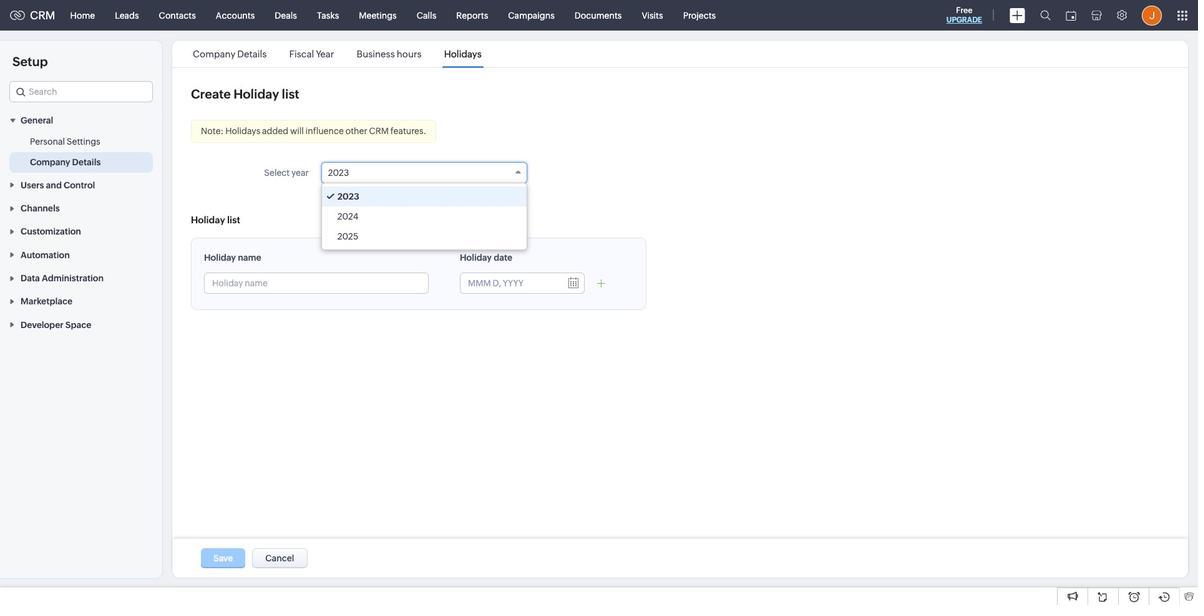 Task type: describe. For each thing, give the bounding box(es) containing it.
create
[[191, 87, 231, 101]]

personal settings link
[[30, 136, 100, 148]]

tasks link
[[307, 0, 349, 30]]

details inside general region
[[72, 158, 101, 168]]

1 vertical spatial crm
[[369, 126, 389, 136]]

company inside list
[[193, 49, 236, 59]]

meetings link
[[349, 0, 407, 30]]

holiday for holiday list
[[191, 215, 225, 225]]

calls link
[[407, 0, 447, 30]]

fiscal year
[[289, 49, 334, 59]]

projects link
[[674, 0, 726, 30]]

personal settings
[[30, 137, 100, 147]]

campaigns
[[508, 10, 555, 20]]

note: holidays added will influence other crm features.
[[201, 126, 427, 136]]

reports link
[[447, 0, 498, 30]]

holiday name
[[204, 253, 261, 263]]

cancel button
[[252, 549, 308, 569]]

select
[[264, 168, 290, 178]]

select year
[[264, 168, 309, 178]]

home
[[70, 10, 95, 20]]

holidays inside list
[[444, 49, 482, 59]]

fiscal
[[289, 49, 314, 59]]

list containing company details
[[182, 41, 493, 67]]

crm link
[[10, 9, 55, 22]]

name
[[238, 253, 261, 263]]

features.
[[391, 126, 427, 136]]

company details link inside general region
[[30, 156, 101, 169]]

calls
[[417, 10, 437, 20]]

company details inside general region
[[30, 158, 101, 168]]

hours
[[397, 49, 422, 59]]

2023 inside field
[[328, 168, 349, 178]]

create holiday list
[[191, 87, 300, 101]]

company inside general region
[[30, 158, 70, 168]]

MMM d, yyyy text field
[[461, 274, 561, 293]]

leads link
[[105, 0, 149, 30]]

free upgrade
[[947, 6, 983, 24]]

general region
[[0, 132, 162, 173]]

accounts link
[[206, 0, 265, 30]]

holiday for holiday date
[[460, 253, 492, 263]]

tasks
[[317, 10, 339, 20]]

visits link
[[632, 0, 674, 30]]

settings
[[67, 137, 100, 147]]

contacts link
[[149, 0, 206, 30]]

setup
[[12, 54, 48, 69]]

Holiday name text field
[[205, 274, 428, 293]]

holiday for holiday name
[[204, 253, 236, 263]]

documents link
[[565, 0, 632, 30]]



Task type: vqa. For each thing, say whether or not it's contained in the screenshot.
Holidays inside the list
yes



Task type: locate. For each thing, give the bounding box(es) containing it.
deals
[[275, 10, 297, 20]]

holiday up the added
[[234, 87, 279, 101]]

0 vertical spatial 2023
[[328, 168, 349, 178]]

holiday up holiday name
[[191, 215, 225, 225]]

company details link down personal settings link
[[30, 156, 101, 169]]

reports
[[457, 10, 488, 20]]

meetings
[[359, 10, 397, 20]]

year
[[292, 168, 309, 178]]

2023
[[328, 168, 349, 178], [338, 192, 360, 202]]

0 vertical spatial crm
[[30, 9, 55, 22]]

leads
[[115, 10, 139, 20]]

1 vertical spatial details
[[72, 158, 101, 168]]

company details link down accounts link
[[191, 49, 269, 59]]

visits
[[642, 10, 664, 20]]

accounts
[[216, 10, 255, 20]]

holiday
[[234, 87, 279, 101], [191, 215, 225, 225], [204, 253, 236, 263], [460, 253, 492, 263]]

company
[[193, 49, 236, 59], [30, 158, 70, 168]]

0 vertical spatial company details
[[193, 49, 267, 59]]

holiday left 'date'
[[460, 253, 492, 263]]

2023 right year
[[328, 168, 349, 178]]

1 horizontal spatial company
[[193, 49, 236, 59]]

1 vertical spatial list
[[227, 215, 240, 225]]

other
[[346, 126, 368, 136]]

holidays right note:
[[226, 126, 261, 136]]

0 horizontal spatial details
[[72, 158, 101, 168]]

0 vertical spatial company
[[193, 49, 236, 59]]

details up "create holiday list"
[[237, 49, 267, 59]]

1 horizontal spatial list
[[282, 87, 300, 101]]

0 horizontal spatial company details
[[30, 158, 101, 168]]

0 horizontal spatial company
[[30, 158, 70, 168]]

holidays
[[444, 49, 482, 59], [226, 126, 261, 136]]

holiday list
[[191, 215, 240, 225]]

list up the "will"
[[282, 87, 300, 101]]

will
[[290, 126, 304, 136]]

documents
[[575, 10, 622, 20]]

0 horizontal spatial list
[[227, 215, 240, 225]]

1 vertical spatial company details link
[[30, 156, 101, 169]]

company details inside list
[[193, 49, 267, 59]]

crm right other
[[369, 126, 389, 136]]

0 vertical spatial company details link
[[191, 49, 269, 59]]

1 vertical spatial company details
[[30, 158, 101, 168]]

deals link
[[265, 0, 307, 30]]

date
[[494, 253, 513, 263]]

campaigns link
[[498, 0, 565, 30]]

1 vertical spatial holidays
[[226, 126, 261, 136]]

personal
[[30, 137, 65, 147]]

2024 option
[[322, 207, 527, 227]]

company up create on the left
[[193, 49, 236, 59]]

list box containing 2023
[[322, 184, 527, 250]]

holiday left name
[[204, 253, 236, 263]]

holiday date
[[460, 253, 513, 263]]

year
[[316, 49, 334, 59]]

0 horizontal spatial holidays
[[226, 126, 261, 136]]

crm left home link
[[30, 9, 55, 22]]

0 vertical spatial holidays
[[444, 49, 482, 59]]

holidays down the reports
[[444, 49, 482, 59]]

home link
[[60, 0, 105, 30]]

0 horizontal spatial crm
[[30, 9, 55, 22]]

company down personal
[[30, 158, 70, 168]]

contacts
[[159, 10, 196, 20]]

fiscal year link
[[288, 49, 336, 59]]

0 vertical spatial details
[[237, 49, 267, 59]]

company details
[[193, 49, 267, 59], [30, 158, 101, 168]]

business hours link
[[355, 49, 424, 59]]

details inside list
[[237, 49, 267, 59]]

2025
[[338, 232, 359, 242]]

general
[[21, 116, 53, 126]]

company details down accounts link
[[193, 49, 267, 59]]

added
[[262, 126, 289, 136]]

business hours
[[357, 49, 422, 59]]

0 vertical spatial list
[[282, 87, 300, 101]]

2024
[[338, 212, 359, 222]]

0 horizontal spatial company details link
[[30, 156, 101, 169]]

2025 option
[[322, 227, 527, 247]]

company details down personal settings link
[[30, 158, 101, 168]]

company details link
[[191, 49, 269, 59], [30, 156, 101, 169]]

list
[[282, 87, 300, 101], [227, 215, 240, 225]]

crm
[[30, 9, 55, 22], [369, 126, 389, 136]]

1 horizontal spatial company details
[[193, 49, 267, 59]]

1 vertical spatial company
[[30, 158, 70, 168]]

note:
[[201, 126, 224, 136]]

upgrade
[[947, 16, 983, 24]]

general button
[[0, 109, 162, 132]]

2023 up 2024
[[338, 192, 360, 202]]

influence
[[306, 126, 344, 136]]

1 horizontal spatial details
[[237, 49, 267, 59]]

1 vertical spatial 2023
[[338, 192, 360, 202]]

details down settings
[[72, 158, 101, 168]]

list
[[182, 41, 493, 67]]

holidays link
[[443, 49, 484, 59]]

details
[[237, 49, 267, 59], [72, 158, 101, 168]]

1 horizontal spatial holidays
[[444, 49, 482, 59]]

2023 inside option
[[338, 192, 360, 202]]

free
[[957, 6, 973, 15]]

cancel
[[266, 554, 294, 564]]

2023 field
[[321, 162, 527, 184]]

business
[[357, 49, 395, 59]]

1 horizontal spatial company details link
[[191, 49, 269, 59]]

2023 option
[[322, 187, 527, 207]]

list up holiday name
[[227, 215, 240, 225]]

projects
[[684, 10, 716, 20]]

1 horizontal spatial crm
[[369, 126, 389, 136]]

list box
[[322, 184, 527, 250]]



